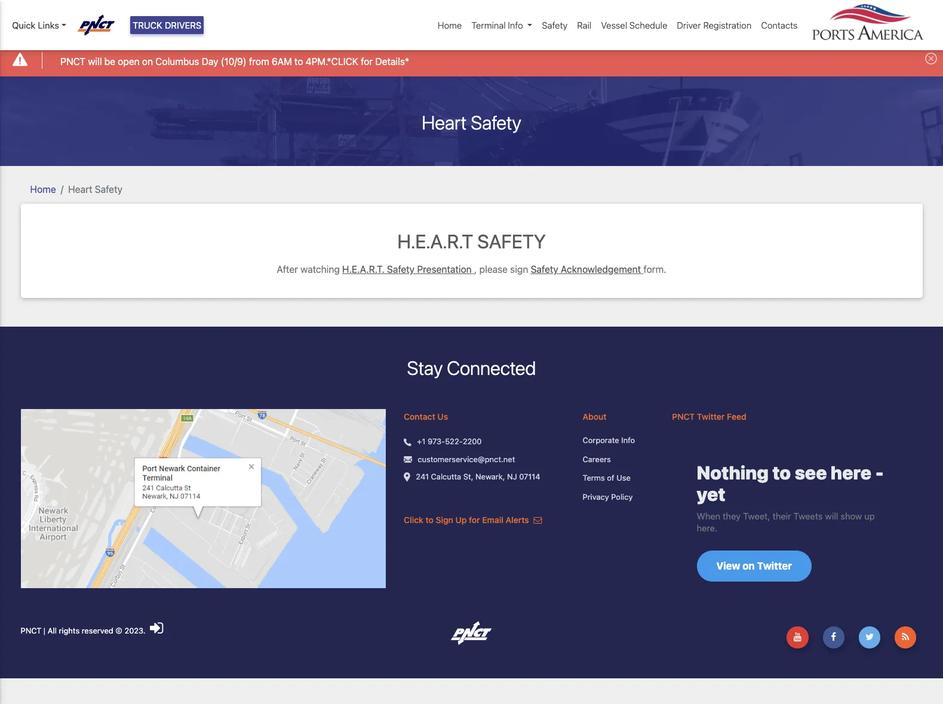 Task type: locate. For each thing, give the bounding box(es) containing it.
0 vertical spatial for
[[361, 56, 373, 67]]

0 vertical spatial home
[[438, 20, 462, 30]]

contact
[[404, 412, 436, 422]]

1 horizontal spatial home
[[438, 20, 462, 30]]

info up "careers" link
[[622, 436, 636, 446]]

4pm.*click
[[306, 56, 359, 67]]

pnct twitter feed
[[673, 412, 747, 422]]

driver registration link
[[673, 14, 757, 37]]

1 horizontal spatial heart
[[422, 111, 467, 134]]

pnct inside alert
[[60, 56, 86, 67]]

email
[[483, 515, 504, 526]]

0 horizontal spatial home link
[[30, 184, 56, 195]]

0 horizontal spatial pnct
[[21, 627, 41, 636]]

0 vertical spatial heart
[[422, 111, 467, 134]]

pnct will be open on columbus day (10/9) from 6am to 4pm.*click for details*
[[60, 56, 410, 67]]

pnct for pnct will be open on columbus day (10/9) from 6am to 4pm.*click for details*
[[60, 56, 86, 67]]

0 horizontal spatial for
[[361, 56, 373, 67]]

to
[[295, 56, 303, 67], [426, 515, 434, 526]]

click to sign up for email alerts
[[404, 515, 532, 526]]

0 vertical spatial pnct
[[60, 56, 86, 67]]

pnct for pnct twitter feed
[[673, 412, 695, 422]]

1 horizontal spatial to
[[426, 515, 434, 526]]

0 horizontal spatial heart safety
[[68, 184, 123, 195]]

pnct left | at the bottom of page
[[21, 627, 41, 636]]

home link
[[433, 14, 467, 37], [30, 184, 56, 195]]

1 horizontal spatial home link
[[433, 14, 467, 37]]

rail
[[578, 20, 592, 30]]

pnct will be open on columbus day (10/9) from 6am to 4pm.*click for details* link
[[60, 54, 410, 68]]

0 horizontal spatial home
[[30, 184, 56, 195]]

policy
[[612, 492, 633, 502]]

241 calcutta st, newark, nj 07114 link
[[416, 472, 541, 483]]

on
[[142, 56, 153, 67]]

0 horizontal spatial to
[[295, 56, 303, 67]]

to left sign
[[426, 515, 434, 526]]

please
[[480, 264, 508, 275]]

truck
[[133, 20, 162, 30]]

0 horizontal spatial info
[[508, 20, 523, 30]]

rail link
[[573, 14, 597, 37]]

corporate
[[583, 436, 620, 446]]

rights
[[59, 627, 80, 636]]

all
[[48, 627, 57, 636]]

corporate info link
[[583, 435, 655, 447]]

1 horizontal spatial pnct
[[60, 56, 86, 67]]

truck drivers
[[133, 20, 202, 30]]

watching
[[301, 264, 340, 275]]

safety
[[542, 20, 568, 30], [471, 111, 522, 134], [95, 184, 123, 195], [478, 230, 546, 253], [387, 264, 415, 275], [531, 264, 559, 275]]

info for terminal info
[[508, 20, 523, 30]]

close image
[[926, 53, 938, 65]]

1 vertical spatial pnct
[[673, 412, 695, 422]]

driver
[[677, 20, 702, 30]]

241 calcutta st, newark, nj 07114
[[416, 472, 541, 482]]

1 horizontal spatial info
[[622, 436, 636, 446]]

h.e.a.r.t. safety presentation link
[[342, 264, 472, 275]]

vessel schedule
[[601, 20, 668, 30]]

2023.
[[125, 627, 146, 636]]

privacy policy
[[583, 492, 633, 502]]

home
[[438, 20, 462, 30], [30, 184, 56, 195]]

newark,
[[476, 472, 505, 482]]

1 horizontal spatial heart safety
[[422, 111, 522, 134]]

+1
[[417, 437, 426, 447]]

pnct left the will
[[60, 56, 86, 67]]

careers link
[[583, 454, 655, 466]]

quick links
[[12, 20, 59, 30]]

pnct left 'twitter' at the right bottom
[[673, 412, 695, 422]]

envelope o image
[[534, 517, 542, 525]]

vessel
[[601, 20, 628, 30]]

1 vertical spatial to
[[426, 515, 434, 526]]

1 horizontal spatial for
[[469, 515, 480, 526]]

for
[[361, 56, 373, 67], [469, 515, 480, 526]]

for left details*
[[361, 56, 373, 67]]

twitter
[[697, 412, 725, 422]]

pnct
[[60, 56, 86, 67], [673, 412, 695, 422], [21, 627, 41, 636]]

click to sign up for email alerts link
[[404, 515, 542, 526]]

form.
[[644, 264, 667, 275]]

privacy
[[583, 492, 610, 502]]

up
[[456, 515, 467, 526]]

terminal
[[472, 20, 506, 30]]

info right terminal at the top of the page
[[508, 20, 523, 30]]

0 horizontal spatial heart
[[68, 184, 92, 195]]

heart safety
[[422, 111, 522, 134], [68, 184, 123, 195]]

for right up
[[469, 515, 480, 526]]

1 vertical spatial info
[[622, 436, 636, 446]]

1 vertical spatial heart
[[68, 184, 92, 195]]

to right the 6am
[[295, 56, 303, 67]]

day
[[202, 56, 219, 67]]

sign
[[511, 264, 529, 275]]

1 vertical spatial for
[[469, 515, 480, 526]]

h.e.a.r.t
[[398, 230, 474, 253]]

0 vertical spatial info
[[508, 20, 523, 30]]

+1 973-522-2200 link
[[417, 437, 482, 448]]

terms of use
[[583, 474, 631, 483]]

2 horizontal spatial pnct
[[673, 412, 695, 422]]

1 vertical spatial home link
[[30, 184, 56, 195]]

terms of use link
[[583, 473, 655, 485]]

1 vertical spatial heart safety
[[68, 184, 123, 195]]

2200
[[463, 437, 482, 447]]

2 vertical spatial pnct
[[21, 627, 41, 636]]

6am
[[272, 56, 292, 67]]

heart
[[422, 111, 467, 134], [68, 184, 92, 195]]

info
[[508, 20, 523, 30], [622, 436, 636, 446]]

about
[[583, 412, 607, 422]]

h.e.a.r.t.
[[342, 264, 385, 275]]

0 vertical spatial to
[[295, 56, 303, 67]]



Task type: vqa. For each thing, say whether or not it's contained in the screenshot.
the middle Must
no



Task type: describe. For each thing, give the bounding box(es) containing it.
+1 973-522-2200
[[417, 437, 482, 447]]

0 vertical spatial heart safety
[[422, 111, 522, 134]]

careers
[[583, 455, 611, 464]]

st,
[[464, 472, 474, 482]]

truck drivers link
[[130, 16, 204, 34]]

terms
[[583, 474, 605, 483]]

quick
[[12, 20, 36, 30]]

|
[[44, 627, 46, 636]]

use
[[617, 474, 631, 483]]

to inside alert
[[295, 56, 303, 67]]

calcutta
[[431, 472, 462, 482]]

973-
[[428, 437, 445, 447]]

after
[[277, 264, 298, 275]]

pnct will be open on columbus day (10/9) from 6am to 4pm.*click for details* alert
[[0, 44, 944, 76]]

open
[[118, 56, 140, 67]]

be
[[104, 56, 115, 67]]

alerts
[[506, 515, 529, 526]]

quick links link
[[12, 19, 66, 32]]

h.e.a.r.t safety
[[398, 230, 546, 253]]

vessel schedule link
[[597, 14, 673, 37]]

07114
[[520, 472, 541, 482]]

presentation
[[417, 264, 472, 275]]

corporate info
[[583, 436, 636, 446]]

from
[[249, 56, 269, 67]]

nj
[[508, 472, 517, 482]]

contacts
[[762, 20, 798, 30]]

links
[[38, 20, 59, 30]]

241
[[416, 472, 429, 482]]

contacts link
[[757, 14, 803, 37]]

customerservice@pnct.net link
[[418, 454, 515, 466]]

stay connected
[[407, 357, 536, 380]]

sign in image
[[150, 621, 163, 637]]

of
[[608, 474, 615, 483]]

terminal info link
[[467, 14, 538, 37]]

contact us
[[404, 412, 448, 422]]

click
[[404, 515, 424, 526]]

,
[[475, 264, 477, 275]]

terminal info
[[472, 20, 523, 30]]

privacy policy link
[[583, 492, 655, 504]]

connected
[[447, 357, 536, 380]]

details*
[[376, 56, 410, 67]]

after watching h.e.a.r.t. safety presentation , please sign safety acknowledgement form.
[[277, 264, 667, 275]]

customerservice@pnct.net
[[418, 455, 515, 464]]

0 vertical spatial home link
[[433, 14, 467, 37]]

sign
[[436, 515, 454, 526]]

us
[[438, 412, 448, 422]]

safety link
[[538, 14, 573, 37]]

reserved
[[82, 627, 113, 636]]

pnct for pnct | all rights reserved © 2023.
[[21, 627, 41, 636]]

522-
[[445, 437, 463, 447]]

for inside alert
[[361, 56, 373, 67]]

columbus
[[156, 56, 199, 67]]

©
[[116, 627, 122, 636]]

(10/9)
[[221, 56, 247, 67]]

1 vertical spatial home
[[30, 184, 56, 195]]

drivers
[[165, 20, 202, 30]]

feed
[[727, 412, 747, 422]]

driver registration
[[677, 20, 752, 30]]

info for corporate info
[[622, 436, 636, 446]]

acknowledgement
[[561, 264, 642, 275]]

pnct | all rights reserved © 2023.
[[21, 627, 148, 636]]

schedule
[[630, 20, 668, 30]]

will
[[88, 56, 102, 67]]

stay
[[407, 357, 443, 380]]

registration
[[704, 20, 752, 30]]

safety acknowledgement link
[[531, 264, 642, 275]]



